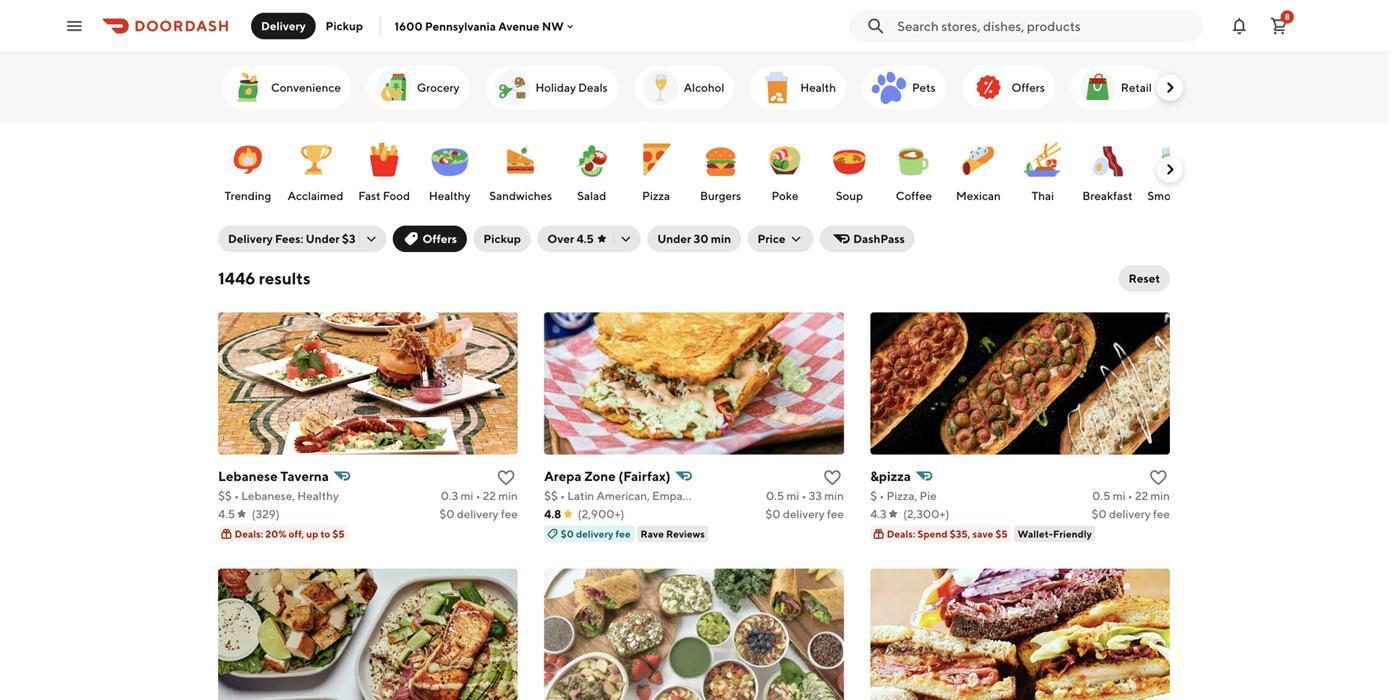 Task type: locate. For each thing, give the bounding box(es) containing it.
1 items, open order cart image
[[1270, 16, 1290, 36]]

2 horizontal spatial $​0
[[1092, 507, 1107, 521]]

pickup down sandwiches
[[484, 232, 521, 246]]

pickup for the right pickup button
[[484, 232, 521, 246]]

$​0 down 0.5 mi • 33 min
[[766, 507, 781, 521]]

deals: 20% off, up to $5
[[235, 528, 345, 540]]

1 mi from the left
[[461, 489, 474, 503]]

(2,300+)
[[904, 507, 950, 521]]

pizza
[[643, 189, 670, 203]]

$​0 down '0.3'
[[440, 507, 455, 521]]

1 vertical spatial offers
[[423, 232, 457, 246]]

1 horizontal spatial 22
[[1136, 489, 1149, 503]]

min for lebanese taverna
[[499, 489, 518, 503]]

deals: spend $35, save $5
[[887, 528, 1008, 540]]

2 $$ from the left
[[545, 489, 558, 503]]

1 deals: from the left
[[235, 528, 263, 540]]

price button
[[748, 226, 814, 252]]

min right 30
[[711, 232, 731, 246]]

4.3
[[871, 507, 887, 521]]

delivery up the convenience link
[[261, 19, 306, 33]]

2 click to add this store to your saved list image from the left
[[823, 468, 843, 488]]

off,
[[289, 528, 304, 540]]

0 horizontal spatial 0.5
[[766, 489, 785, 503]]

$$ • latin american, empanadas
[[545, 489, 714, 503]]

0 horizontal spatial click to add this store to your saved list image
[[497, 468, 516, 488]]

$3
[[342, 232, 356, 246]]

2 horizontal spatial mi
[[1113, 489, 1126, 503]]

1 0.5 from the left
[[766, 489, 785, 503]]

$​0 delivery fee for zone
[[766, 507, 844, 521]]

$​0 up the friendly
[[1092, 507, 1107, 521]]

0 vertical spatial delivery
[[261, 19, 306, 33]]

up
[[306, 528, 319, 540]]

1 vertical spatial next button of carousel image
[[1162, 161, 1179, 178]]

acclaimed
[[288, 189, 344, 203]]

2 0.5 from the left
[[1093, 489, 1111, 503]]

mi
[[461, 489, 474, 503], [787, 489, 800, 503], [1113, 489, 1126, 503]]

mi for zone
[[787, 489, 800, 503]]

mi for taverna
[[461, 489, 474, 503]]

1 $​0 from the left
[[440, 507, 455, 521]]

grocery image
[[374, 68, 414, 107]]

min down click to add this store to your saved list icon
[[1151, 489, 1171, 503]]

$​0 delivery fee down 0.3 mi • 22 min
[[440, 507, 518, 521]]

0 horizontal spatial mi
[[461, 489, 474, 503]]

1 horizontal spatial under
[[658, 232, 692, 246]]

pickup button down sandwiches
[[474, 226, 531, 252]]

min for arepa zone (fairfax)
[[825, 489, 844, 503]]

$$ • lebanese, healthy
[[218, 489, 339, 503]]

min right 33
[[825, 489, 844, 503]]

delivery down 0.5 mi • 22 min at the bottom of page
[[1110, 507, 1151, 521]]

1 under from the left
[[306, 232, 340, 246]]

4.5 left (329)
[[218, 507, 235, 521]]

fee for &pizza
[[1154, 507, 1171, 521]]

0.3
[[441, 489, 458, 503]]

1 horizontal spatial pickup
[[484, 232, 521, 246]]

deals:
[[235, 528, 263, 540], [887, 528, 916, 540]]

0 horizontal spatial 4.5
[[218, 507, 235, 521]]

delivery for lebanese taverna
[[457, 507, 499, 521]]

alcohol image
[[641, 68, 681, 107]]

fast food
[[359, 189, 410, 203]]

2 mi from the left
[[787, 489, 800, 503]]

0 horizontal spatial under
[[306, 232, 340, 246]]

delivery down 0.5 mi • 33 min
[[783, 507, 825, 521]]

1 horizontal spatial click to add this store to your saved list image
[[823, 468, 843, 488]]

deals: for deals: spend $35, save $5
[[887, 528, 916, 540]]

0 horizontal spatial offers
[[423, 232, 457, 246]]

fee down 0.5 mi • 22 min at the bottom of page
[[1154, 507, 1171, 521]]

1 horizontal spatial $​0
[[766, 507, 781, 521]]

$$
[[218, 489, 232, 503], [545, 489, 558, 503]]

1600 pennsylvania avenue nw button
[[395, 19, 577, 33]]

fee for arepa zone (fairfax)
[[827, 507, 844, 521]]

delivery down 0.3 mi • 22 min
[[457, 507, 499, 521]]

1 horizontal spatial $$
[[545, 489, 558, 503]]

healthy down taverna
[[298, 489, 339, 503]]

$5 right save
[[996, 528, 1008, 540]]

0 horizontal spatial healthy
[[298, 489, 339, 503]]

spend
[[918, 528, 948, 540]]

$$ down 'lebanese'
[[218, 489, 232, 503]]

trending link
[[220, 131, 276, 208]]

1 vertical spatial healthy
[[298, 489, 339, 503]]

delivery
[[261, 19, 306, 33], [228, 232, 273, 246]]

offers
[[1012, 81, 1045, 94], [423, 232, 457, 246]]

latin
[[568, 489, 594, 503]]

delivery left fees:
[[228, 232, 273, 246]]

0 vertical spatial pickup
[[326, 19, 363, 33]]

1 click to add this store to your saved list image from the left
[[497, 468, 516, 488]]

delivery
[[457, 507, 499, 521], [783, 507, 825, 521], [1110, 507, 1151, 521], [576, 528, 614, 540]]

under 30 min
[[658, 232, 731, 246]]

fee down 0.5 mi • 33 min
[[827, 507, 844, 521]]

1 vertical spatial delivery
[[228, 232, 273, 246]]

next button of carousel image right retail
[[1162, 79, 1179, 96]]

0 vertical spatial pickup button
[[316, 13, 373, 39]]

0 vertical spatial next button of carousel image
[[1162, 79, 1179, 96]]

1 $5 from the left
[[333, 528, 345, 540]]

Store search: begin typing to search for stores available on DoorDash text field
[[898, 17, 1194, 35]]

2 under from the left
[[658, 232, 692, 246]]

smoothie
[[1148, 189, 1199, 203]]

retail
[[1122, 81, 1153, 94]]

1 horizontal spatial deals:
[[887, 528, 916, 540]]

offers link
[[963, 66, 1055, 109]]

min right '0.3'
[[499, 489, 518, 503]]

$0 delivery fee
[[561, 528, 631, 540]]

0 horizontal spatial pickup
[[326, 19, 363, 33]]

2 horizontal spatial $​0 delivery fee
[[1092, 507, 1171, 521]]

1 horizontal spatial 4.5
[[577, 232, 594, 246]]

1 vertical spatial pickup
[[484, 232, 521, 246]]

pie
[[920, 489, 937, 503]]

1 $$ from the left
[[218, 489, 232, 503]]

$5 right the to
[[333, 528, 345, 540]]

1 $​0 delivery fee from the left
[[440, 507, 518, 521]]

click to add this store to your saved list image up 0.3 mi • 22 min
[[497, 468, 516, 488]]

click to add this store to your saved list image up 0.5 mi • 33 min
[[823, 468, 843, 488]]

5 • from the left
[[880, 489, 885, 503]]

1 horizontal spatial mi
[[787, 489, 800, 503]]

1600 pennsylvania avenue nw
[[395, 19, 564, 33]]

fee down 0.3 mi • 22 min
[[501, 507, 518, 521]]

click to add this store to your saved list image
[[497, 468, 516, 488], [823, 468, 843, 488]]

4.5 right over
[[577, 232, 594, 246]]

convenience
[[271, 81, 341, 94]]

3 mi from the left
[[1113, 489, 1126, 503]]

0.5 for &pizza
[[1093, 489, 1111, 503]]

deals: left spend
[[887, 528, 916, 540]]

under left $3
[[306, 232, 340, 246]]

delivery for delivery
[[261, 19, 306, 33]]

1 horizontal spatial $5
[[996, 528, 1008, 540]]

offers inside button
[[423, 232, 457, 246]]

offers button
[[393, 226, 467, 252]]

delivery inside button
[[261, 19, 306, 33]]

22 for &pizza
[[1136, 489, 1149, 503]]

healthy
[[429, 189, 471, 203], [298, 489, 339, 503]]

4.5 inside over 4.5 button
[[577, 232, 594, 246]]

pickup button left 1600
[[316, 13, 373, 39]]

1 horizontal spatial 0.5
[[1093, 489, 1111, 503]]

2 22 from the left
[[1136, 489, 1149, 503]]

under left 30
[[658, 232, 692, 246]]

grocery
[[417, 81, 460, 94]]

next button of carousel image up smoothie
[[1162, 161, 1179, 178]]

2 $​0 delivery fee from the left
[[766, 507, 844, 521]]

1 vertical spatial pickup button
[[474, 226, 531, 252]]

salad
[[578, 189, 607, 203]]

0 vertical spatial offers
[[1012, 81, 1045, 94]]

under
[[306, 232, 340, 246], [658, 232, 692, 246]]

dashpass
[[854, 232, 905, 246]]

0 horizontal spatial deals:
[[235, 528, 263, 540]]

0 horizontal spatial $​0
[[440, 507, 455, 521]]

0 vertical spatial healthy
[[429, 189, 471, 203]]

pickup right delivery button
[[326, 19, 363, 33]]

0 horizontal spatial $5
[[333, 528, 345, 540]]

pickup
[[326, 19, 363, 33], [484, 232, 521, 246]]

$$ up 4.8
[[545, 489, 558, 503]]

$​0 delivery fee down 0.5 mi • 22 min at the bottom of page
[[1092, 507, 1171, 521]]

price
[[758, 232, 786, 246]]

•
[[234, 489, 239, 503], [476, 489, 481, 503], [560, 489, 565, 503], [802, 489, 807, 503], [880, 489, 885, 503], [1128, 489, 1133, 503]]

1 • from the left
[[234, 489, 239, 503]]

0 horizontal spatial $​0 delivery fee
[[440, 507, 518, 521]]

0 horizontal spatial $$
[[218, 489, 232, 503]]

$​0 delivery fee
[[440, 507, 518, 521], [766, 507, 844, 521], [1092, 507, 1171, 521]]

2 $​0 from the left
[[766, 507, 781, 521]]

retail link
[[1072, 66, 1162, 109]]

pickup button
[[316, 13, 373, 39], [474, 226, 531, 252]]

2 next button of carousel image from the top
[[1162, 161, 1179, 178]]

(2,900+)
[[578, 507, 625, 521]]

1 22 from the left
[[483, 489, 496, 503]]

delivery for &pizza
[[1110, 507, 1151, 521]]

pets
[[913, 81, 936, 94]]

0.5
[[766, 489, 785, 503], [1093, 489, 1111, 503]]

deals: down (329)
[[235, 528, 263, 540]]

next button of carousel image
[[1162, 79, 1179, 96], [1162, 161, 1179, 178]]

0 vertical spatial 4.5
[[577, 232, 594, 246]]

healthy up offers button
[[429, 189, 471, 203]]

1 horizontal spatial $​0 delivery fee
[[766, 507, 844, 521]]

$​0 delivery fee down 0.5 mi • 33 min
[[766, 507, 844, 521]]

0 horizontal spatial 22
[[483, 489, 496, 503]]

fee left 'rave'
[[616, 528, 631, 540]]

2 deals: from the left
[[887, 528, 916, 540]]



Task type: describe. For each thing, give the bounding box(es) containing it.
$$ for arepa
[[545, 489, 558, 503]]

trending
[[225, 189, 271, 203]]

pets image
[[870, 68, 909, 107]]

deals
[[579, 81, 608, 94]]

food
[[383, 189, 410, 203]]

$​0 delivery fee for taverna
[[440, 507, 518, 521]]

0.5 mi • 22 min
[[1093, 489, 1171, 503]]

$ • pizza, pie
[[871, 489, 937, 503]]

arepa
[[545, 468, 582, 484]]

33
[[809, 489, 822, 503]]

1446 results
[[218, 269, 311, 288]]

friendly
[[1054, 528, 1093, 540]]

click to add this store to your saved list image for arepa zone (fairfax)
[[823, 468, 843, 488]]

lebanese,
[[241, 489, 295, 503]]

30
[[694, 232, 709, 246]]

$$ for lebanese
[[218, 489, 232, 503]]

under 30 min button
[[648, 226, 741, 252]]

coffee
[[896, 189, 933, 203]]

delivery button
[[251, 13, 316, 39]]

$
[[871, 489, 878, 503]]

american,
[[597, 489, 650, 503]]

0.3 mi • 22 min
[[441, 489, 518, 503]]

soup
[[836, 189, 864, 203]]

1 vertical spatial 4.5
[[218, 507, 235, 521]]

empanadas
[[652, 489, 714, 503]]

taverna
[[281, 468, 329, 484]]

1600
[[395, 19, 423, 33]]

over 4.5
[[548, 232, 594, 246]]

delivery for delivery fees: under $3
[[228, 232, 273, 246]]

3 $​0 delivery fee from the left
[[1092, 507, 1171, 521]]

poke
[[772, 189, 799, 203]]

arepa zone (fairfax)
[[545, 468, 671, 484]]

2 $5 from the left
[[996, 528, 1008, 540]]

0.5 mi • 33 min
[[766, 489, 844, 503]]

click to add this store to your saved list image
[[1149, 468, 1169, 488]]

thai
[[1032, 189, 1055, 203]]

rave reviews
[[641, 528, 705, 540]]

over 4.5 button
[[538, 226, 641, 252]]

$0
[[561, 528, 574, 540]]

holiday
[[536, 81, 576, 94]]

(fairfax)
[[619, 468, 671, 484]]

holiday deals image
[[493, 68, 532, 107]]

save
[[973, 528, 994, 540]]

fees:
[[275, 232, 303, 246]]

retail image
[[1079, 68, 1118, 107]]

0 horizontal spatial pickup button
[[316, 13, 373, 39]]

$​0 for taverna
[[440, 507, 455, 521]]

wallet-friendly
[[1018, 528, 1093, 540]]

offers image
[[969, 68, 1009, 107]]

rave
[[641, 528, 664, 540]]

8 button
[[1263, 10, 1296, 43]]

under inside button
[[658, 232, 692, 246]]

delivery fees: under $3
[[228, 232, 356, 246]]

dashpass button
[[821, 226, 915, 252]]

avenue
[[499, 19, 540, 33]]

alcohol
[[684, 81, 725, 94]]

nw
[[542, 19, 564, 33]]

22 for lebanese taverna
[[483, 489, 496, 503]]

pets link
[[863, 66, 946, 109]]

open menu image
[[64, 16, 84, 36]]

delivery down (2,900+)
[[576, 528, 614, 540]]

3 $​0 from the left
[[1092, 507, 1107, 521]]

deals: for deals: 20% off, up to $5
[[235, 528, 263, 540]]

$​0 for zone
[[766, 507, 781, 521]]

2 • from the left
[[476, 489, 481, 503]]

holiday deals
[[536, 81, 608, 94]]

health image
[[758, 68, 798, 107]]

convenience image
[[228, 68, 268, 107]]

lebanese
[[218, 468, 278, 484]]

8
[[1285, 12, 1291, 21]]

holiday deals link
[[486, 66, 618, 109]]

alcohol link
[[634, 66, 735, 109]]

reset
[[1129, 272, 1161, 285]]

1 horizontal spatial pickup button
[[474, 226, 531, 252]]

wallet-
[[1018, 528, 1054, 540]]

reviews
[[666, 528, 705, 540]]

mexican
[[957, 189, 1001, 203]]

click to add this store to your saved list image for lebanese taverna
[[497, 468, 516, 488]]

min inside button
[[711, 232, 731, 246]]

6 • from the left
[[1128, 489, 1133, 503]]

grocery link
[[368, 66, 470, 109]]

3 • from the left
[[560, 489, 565, 503]]

pennsylvania
[[425, 19, 496, 33]]

1 horizontal spatial healthy
[[429, 189, 471, 203]]

4.8
[[545, 507, 562, 521]]

0.5 for arepa zone (fairfax)
[[766, 489, 785, 503]]

$35,
[[950, 528, 971, 540]]

4 • from the left
[[802, 489, 807, 503]]

health
[[801, 81, 836, 94]]

fast
[[359, 189, 381, 203]]

results
[[259, 269, 311, 288]]

notification bell image
[[1230, 16, 1250, 36]]

fee for lebanese taverna
[[501, 507, 518, 521]]

to
[[321, 528, 331, 540]]

burgers
[[700, 189, 742, 203]]

1446
[[218, 269, 256, 288]]

delivery for arepa zone (fairfax)
[[783, 507, 825, 521]]

20%
[[266, 528, 287, 540]]

over
[[548, 232, 575, 246]]

lebanese taverna
[[218, 468, 329, 484]]

min for &pizza
[[1151, 489, 1171, 503]]

reset button
[[1119, 265, 1171, 292]]

health link
[[751, 66, 846, 109]]

&pizza
[[871, 468, 912, 484]]

convenience link
[[222, 66, 351, 109]]

pickup for pickup button to the left
[[326, 19, 363, 33]]

pizza,
[[887, 489, 918, 503]]

1 horizontal spatial offers
[[1012, 81, 1045, 94]]

breakfast
[[1083, 189, 1133, 203]]

1 next button of carousel image from the top
[[1162, 79, 1179, 96]]



Task type: vqa. For each thing, say whether or not it's contained in the screenshot.
"Price" in the price button
no



